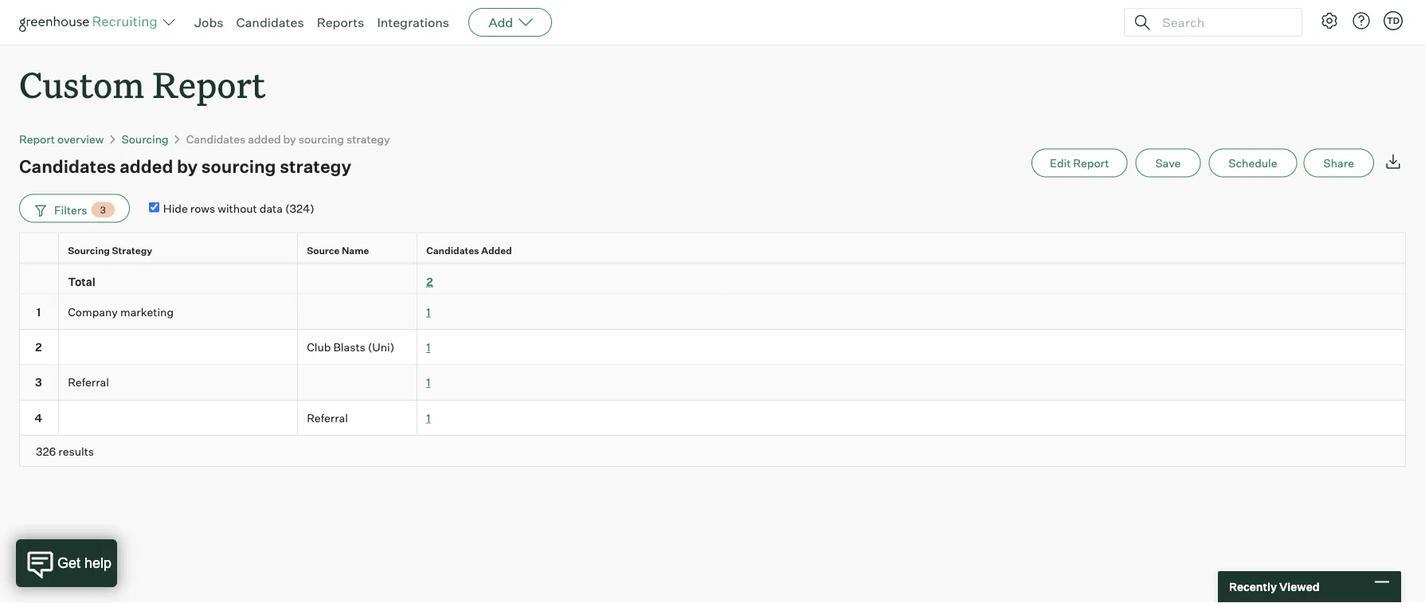 Task type: vqa. For each thing, say whether or not it's contained in the screenshot.
THE HIRE link
no



Task type: locate. For each thing, give the bounding box(es) containing it.
cell
[[298, 295, 418, 330], [59, 330, 298, 365], [298, 365, 418, 401], [59, 401, 298, 436]]

sourcing up total
[[68, 245, 110, 257]]

referral
[[68, 375, 109, 389], [307, 411, 348, 425]]

3 right filters
[[100, 204, 106, 216]]

1 for 3
[[427, 375, 431, 389]]

0 horizontal spatial referral
[[68, 375, 109, 389]]

candidates added by sourcing strategy up (324)
[[186, 132, 390, 146]]

name
[[342, 245, 369, 257]]

recently
[[1230, 580, 1278, 594]]

0 horizontal spatial report
[[19, 132, 55, 146]]

1 vertical spatial 3
[[35, 375, 42, 389]]

(324)
[[285, 201, 315, 215]]

added up "data"
[[248, 132, 281, 146]]

1 vertical spatial report
[[19, 132, 55, 146]]

4 row from the top
[[19, 330, 1407, 365]]

overview
[[57, 132, 104, 146]]

report for custom report
[[153, 61, 266, 108]]

1 link for 1
[[427, 305, 431, 319]]

3 row from the top
[[19, 295, 1407, 330]]

candidates
[[236, 14, 304, 30], [186, 132, 246, 146], [19, 155, 116, 177], [427, 245, 479, 257]]

2 horizontal spatial report
[[1074, 156, 1110, 170]]

0 horizontal spatial added
[[120, 155, 173, 177]]

candidates right jobs
[[236, 14, 304, 30]]

326
[[36, 444, 56, 458]]

row
[[19, 232, 1407, 268], [19, 264, 1407, 295], [19, 295, 1407, 330], [19, 330, 1407, 365], [19, 365, 1407, 401], [19, 401, 1407, 436]]

column header for the total column header
[[19, 264, 59, 294]]

data
[[260, 201, 283, 215]]

custom
[[19, 61, 144, 108]]

added
[[248, 132, 281, 146], [120, 155, 173, 177]]

sourcing
[[122, 132, 169, 146], [68, 245, 110, 257]]

by up hide
[[177, 155, 198, 177]]

save button
[[1136, 149, 1201, 177]]

5 row from the top
[[19, 365, 1407, 401]]

report for edit report
[[1074, 156, 1110, 170]]

table
[[19, 232, 1407, 467]]

column header down name
[[298, 264, 418, 294]]

report overview
[[19, 132, 104, 146]]

0 horizontal spatial sourcing
[[68, 245, 110, 257]]

1 link for 2
[[427, 340, 431, 354]]

report
[[153, 61, 266, 108], [19, 132, 55, 146], [1074, 156, 1110, 170]]

report down jobs 'link'
[[153, 61, 266, 108]]

1 horizontal spatial 3
[[100, 204, 106, 216]]

326 results
[[36, 444, 94, 458]]

company
[[68, 305, 118, 319]]

1 inside 1 'cell'
[[36, 305, 41, 319]]

without
[[218, 201, 257, 215]]

0 vertical spatial 2
[[427, 274, 433, 288]]

1 vertical spatial 2
[[35, 340, 42, 354]]

share button
[[1304, 149, 1375, 177]]

1 link
[[427, 305, 431, 319], [427, 340, 431, 354], [427, 375, 431, 389], [427, 411, 431, 425]]

4
[[35, 411, 42, 425]]

company marketing
[[68, 305, 174, 319]]

6 row from the top
[[19, 401, 1407, 436]]

by up (324)
[[283, 132, 296, 146]]

column header for sourcing strategy column header
[[19, 233, 62, 268]]

4 1 link from the top
[[427, 411, 431, 425]]

integrations
[[377, 14, 450, 30]]

column header
[[19, 233, 62, 268], [19, 264, 59, 294], [298, 264, 418, 294]]

reports
[[317, 14, 365, 30]]

0 vertical spatial report
[[153, 61, 266, 108]]

3 1 link from the top
[[427, 375, 431, 389]]

row containing sourcing strategy
[[19, 232, 1407, 268]]

3 down 2 cell
[[35, 375, 42, 389]]

schedule
[[1229, 156, 1278, 170]]

2 down the candidates added
[[427, 274, 433, 288]]

sourcing strategy column header
[[59, 233, 301, 268]]

1 horizontal spatial referral
[[307, 411, 348, 425]]

0 vertical spatial sourcing
[[299, 132, 344, 146]]

0 horizontal spatial by
[[177, 155, 198, 177]]

sourcing up hide rows without data (324)
[[201, 155, 276, 177]]

edit
[[1050, 156, 1071, 170]]

candidates up 2 link
[[427, 245, 479, 257]]

0 vertical spatial 3
[[100, 204, 106, 216]]

1 horizontal spatial sourcing
[[299, 132, 344, 146]]

candidates link
[[236, 14, 304, 30]]

strategy
[[347, 132, 390, 146], [280, 155, 352, 177]]

report left overview
[[19, 132, 55, 146]]

1 link for 4
[[427, 411, 431, 425]]

2 for 2 cell
[[35, 340, 42, 354]]

1 vertical spatial added
[[120, 155, 173, 177]]

row containing 3
[[19, 365, 1407, 401]]

1 horizontal spatial report
[[153, 61, 266, 108]]

2 inside cell
[[35, 340, 42, 354]]

blasts
[[333, 340, 366, 354]]

download image
[[1384, 152, 1403, 171]]

1 horizontal spatial 2
[[427, 274, 433, 288]]

0 vertical spatial added
[[248, 132, 281, 146]]

sourcing
[[299, 132, 344, 146], [201, 155, 276, 177]]

total
[[68, 274, 95, 288]]

candidates added by sourcing strategy
[[186, 132, 390, 146], [19, 155, 352, 177]]

2 1 link from the top
[[427, 340, 431, 354]]

2 for 2 link
[[427, 274, 433, 288]]

3 cell
[[19, 365, 59, 401]]

added down sourcing link
[[120, 155, 173, 177]]

2
[[427, 274, 433, 288], [35, 340, 42, 354]]

Search text field
[[1159, 11, 1288, 34]]

rows
[[190, 201, 215, 215]]

sourcing inside column header
[[68, 245, 110, 257]]

row group containing 1
[[19, 295, 1407, 436]]

by
[[283, 132, 296, 146], [177, 155, 198, 177]]

sourcing down custom report
[[122, 132, 169, 146]]

report overview link
[[19, 132, 104, 146]]

td
[[1387, 15, 1400, 26]]

1 row from the top
[[19, 232, 1407, 268]]

filters
[[54, 203, 87, 217]]

0 horizontal spatial 3
[[35, 375, 42, 389]]

column header up 1 'cell'
[[19, 264, 59, 294]]

0 horizontal spatial 2
[[35, 340, 42, 354]]

(uni)
[[368, 340, 395, 354]]

1 horizontal spatial by
[[283, 132, 296, 146]]

3
[[100, 204, 106, 216], [35, 375, 42, 389]]

row group
[[19, 295, 1407, 436]]

1 1 link from the top
[[427, 305, 431, 319]]

column header down filter image
[[19, 233, 62, 268]]

referral right 3 cell at the bottom of the page
[[68, 375, 109, 389]]

1 vertical spatial sourcing
[[201, 155, 276, 177]]

1 horizontal spatial sourcing
[[122, 132, 169, 146]]

edit report link
[[1032, 149, 1128, 177]]

marketing
[[120, 305, 174, 319]]

table containing total
[[19, 232, 1407, 467]]

1 vertical spatial sourcing
[[68, 245, 110, 257]]

save
[[1156, 156, 1181, 170]]

1
[[36, 305, 41, 319], [427, 305, 431, 319], [427, 340, 431, 354], [427, 375, 431, 389], [427, 411, 431, 425]]

report right edit in the top right of the page
[[1074, 156, 1110, 170]]

1 vertical spatial by
[[177, 155, 198, 177]]

0 vertical spatial sourcing
[[122, 132, 169, 146]]

hide
[[163, 201, 188, 215]]

source name column header
[[298, 233, 421, 268]]

candidates up rows
[[186, 132, 246, 146]]

add
[[489, 14, 513, 30]]

2 down 1 'cell'
[[35, 340, 42, 354]]

1 vertical spatial strategy
[[280, 155, 352, 177]]

source name
[[307, 245, 369, 257]]

referral down club
[[307, 411, 348, 425]]

0 vertical spatial by
[[283, 132, 296, 146]]

1 for 1
[[427, 305, 431, 319]]

candidates added by sourcing strategy up hide
[[19, 155, 352, 177]]

1 cell
[[19, 295, 59, 330]]

edit report
[[1050, 156, 1110, 170]]

2 vertical spatial report
[[1074, 156, 1110, 170]]

added
[[481, 245, 512, 257]]

sourcing up (324)
[[299, 132, 344, 146]]

2 row from the top
[[19, 264, 1407, 295]]

td button
[[1384, 11, 1403, 30]]



Task type: describe. For each thing, give the bounding box(es) containing it.
sourcing for sourcing strategy
[[68, 245, 110, 257]]

sourcing link
[[122, 132, 169, 146]]

recently viewed
[[1230, 580, 1320, 594]]

club
[[307, 340, 331, 354]]

results
[[58, 444, 94, 458]]

filter image
[[33, 203, 46, 217]]

1 for 4
[[427, 411, 431, 425]]

1 link for 3
[[427, 375, 431, 389]]

candidates added by sourcing strategy link
[[186, 132, 390, 146]]

0 vertical spatial candidates added by sourcing strategy
[[186, 132, 390, 146]]

add button
[[469, 8, 552, 37]]

row containing 4
[[19, 401, 1407, 436]]

hide rows without data (324)
[[163, 201, 315, 215]]

custom report
[[19, 61, 266, 108]]

1 for 2
[[427, 340, 431, 354]]

sourcing for sourcing
[[122, 132, 169, 146]]

configure image
[[1321, 11, 1340, 30]]

source
[[307, 245, 340, 257]]

1 horizontal spatial added
[[248, 132, 281, 146]]

0 horizontal spatial sourcing
[[201, 155, 276, 177]]

club blasts (uni)
[[307, 340, 395, 354]]

0 vertical spatial strategy
[[347, 132, 390, 146]]

2 cell
[[19, 330, 59, 365]]

row containing 1
[[19, 295, 1407, 330]]

share
[[1324, 156, 1355, 170]]

1 vertical spatial candidates added by sourcing strategy
[[19, 155, 352, 177]]

row containing 2
[[19, 330, 1407, 365]]

save and schedule this report to revisit it! element
[[1136, 149, 1209, 177]]

candidates inside table
[[427, 245, 479, 257]]

2 link
[[427, 274, 433, 288]]

jobs
[[194, 14, 224, 30]]

jobs link
[[194, 14, 224, 30]]

sourcing strategy
[[68, 245, 152, 257]]

candidates added
[[427, 245, 512, 257]]

0 vertical spatial referral
[[68, 375, 109, 389]]

4 cell
[[19, 401, 59, 436]]

row containing total
[[19, 264, 1407, 295]]

Hide rows without data (324) checkbox
[[149, 202, 159, 213]]

candidates down the report overview
[[19, 155, 116, 177]]

strategy
[[112, 245, 152, 257]]

total column header
[[59, 264, 298, 294]]

3 inside cell
[[35, 375, 42, 389]]

integrations link
[[377, 14, 450, 30]]

td button
[[1381, 8, 1407, 33]]

schedule button
[[1209, 149, 1298, 177]]

1 vertical spatial referral
[[307, 411, 348, 425]]

greenhouse recruiting image
[[19, 13, 163, 32]]

reports link
[[317, 14, 365, 30]]

viewed
[[1280, 580, 1320, 594]]



